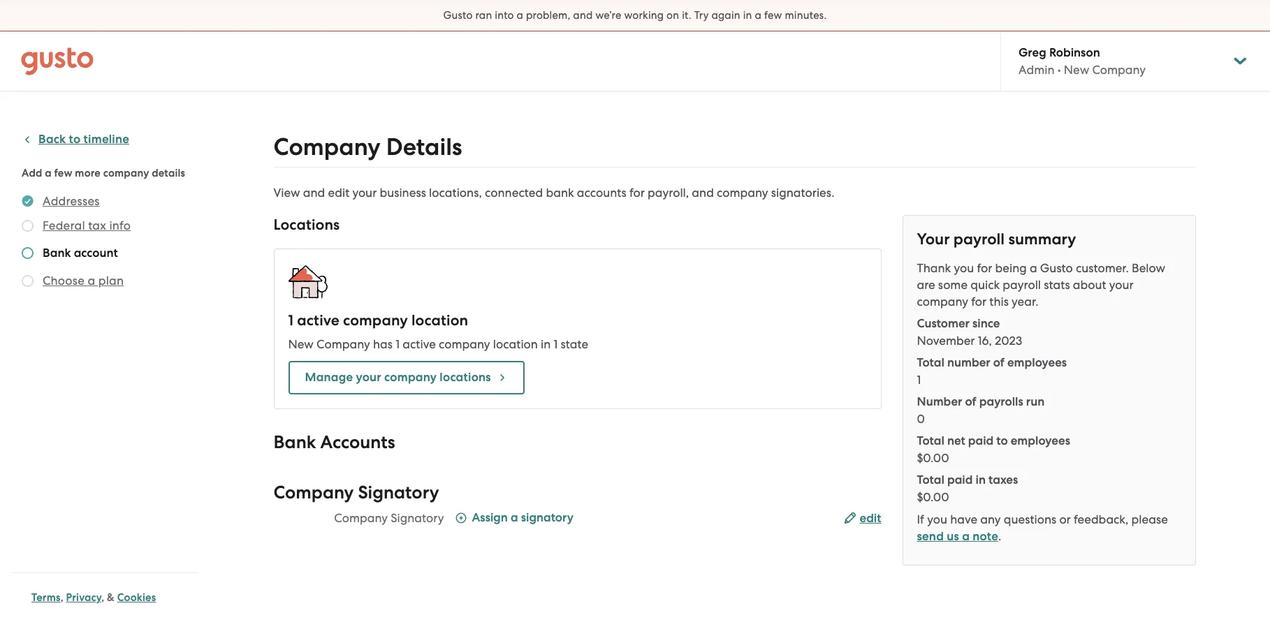 Task type: describe. For each thing, give the bounding box(es) containing it.
try
[[694, 9, 709, 22]]

year.
[[1012, 295, 1039, 309]]

2 , from the left
[[101, 592, 104, 604]]

cookies
[[117, 592, 156, 604]]

customer.
[[1076, 261, 1129, 275]]

view and edit your business locations, connected bank accounts for payroll, and company signatories.
[[274, 186, 835, 200]]

employees inside total number of employees 1 number of payrolls run 0
[[1008, 356, 1067, 370]]

tax
[[88, 219, 106, 233]]

bank for bank accounts
[[274, 432, 316, 454]]

a right "again"
[[755, 9, 762, 22]]

you for us
[[927, 513, 948, 527]]

view
[[274, 186, 300, 200]]

2 vertical spatial your
[[356, 370, 381, 385]]

bank
[[546, 186, 574, 200]]

minutes.
[[785, 9, 827, 22]]

company up locations
[[439, 338, 490, 352]]

number
[[917, 395, 963, 410]]

0 horizontal spatial few
[[54, 167, 72, 180]]

info
[[109, 219, 131, 233]]

1 vertical spatial for
[[977, 261, 993, 275]]

module__icon___go7vc image
[[455, 513, 466, 524]]

customer since november 16, 2023
[[917, 317, 1023, 348]]

0 horizontal spatial location
[[412, 312, 468, 330]]

federal
[[43, 219, 85, 233]]

assign a signatory button
[[455, 510, 574, 529]]

robinson
[[1050, 45, 1100, 60]]

company up the has
[[343, 312, 408, 330]]

new company has 1 active company location in 1 state
[[288, 338, 588, 352]]

.
[[999, 530, 1002, 544]]

1 vertical spatial signatory
[[391, 512, 444, 526]]

admin
[[1019, 63, 1055, 77]]

company right more
[[103, 167, 149, 180]]

employees inside total net paid to employees $0.00
[[1011, 434, 1071, 449]]

1 horizontal spatial active
[[403, 338, 436, 352]]

stats
[[1044, 278, 1070, 292]]

1 horizontal spatial in
[[743, 9, 752, 22]]

any
[[981, 513, 1001, 527]]

paid inside the total paid in taxes $0.00
[[948, 473, 973, 488]]

0 vertical spatial payroll
[[954, 230, 1005, 249]]

total for number
[[917, 356, 945, 370]]

manage your company locations link
[[288, 361, 525, 395]]

if you have any questions or feedback, please send us a note .
[[917, 513, 1168, 544]]

manage your company locations
[[305, 370, 491, 385]]

it.
[[682, 9, 692, 22]]

total paid in taxes $0.00
[[917, 473, 1018, 505]]

accounts
[[577, 186, 627, 200]]

locations
[[440, 370, 491, 385]]

account
[[74, 246, 118, 261]]

ran
[[476, 9, 492, 22]]

greg
[[1019, 45, 1047, 60]]

being
[[995, 261, 1027, 275]]

0 vertical spatial company signatory
[[274, 482, 439, 504]]

bank accounts
[[274, 432, 395, 454]]

feedback,
[[1074, 513, 1129, 527]]

details
[[386, 133, 462, 161]]

if
[[917, 513, 925, 527]]

total for paid
[[917, 473, 945, 488]]

again
[[712, 9, 741, 22]]

circle check image
[[22, 193, 34, 210]]

company down the has
[[384, 370, 437, 385]]

check image for choose
[[22, 275, 34, 287]]

a inside thank you for being a gusto customer. below are some quick payroll stats about your company for this year.
[[1030, 261, 1038, 275]]

0 horizontal spatial in
[[541, 338, 551, 352]]

locations,
[[429, 186, 482, 200]]

0 vertical spatial of
[[994, 356, 1005, 370]]

paid inside total net paid to employees $0.00
[[968, 434, 994, 449]]

choose
[[43, 274, 85, 288]]

thank you for being a gusto customer. below are some quick payroll stats about your company for this year.
[[917, 261, 1166, 309]]

since
[[973, 317, 1000, 331]]

business
[[380, 186, 426, 200]]

1 horizontal spatial and
[[573, 9, 593, 22]]

company left signatories.
[[717, 186, 768, 200]]

2023
[[995, 334, 1023, 348]]

federal tax info button
[[43, 217, 131, 234]]

new inside greg robinson admin • new company
[[1064, 63, 1090, 77]]

customer
[[917, 317, 970, 331]]

to inside button
[[69, 132, 81, 147]]

quick
[[971, 278, 1000, 292]]

we're
[[596, 9, 622, 22]]

greg robinson admin • new company
[[1019, 45, 1146, 77]]

terms link
[[31, 592, 61, 604]]

about
[[1073, 278, 1107, 292]]

company inside greg robinson admin • new company
[[1093, 63, 1146, 77]]

federal tax info
[[43, 219, 131, 233]]

privacy link
[[66, 592, 101, 604]]

your payroll summary
[[917, 230, 1076, 249]]

on
[[667, 9, 679, 22]]

questions
[[1004, 513, 1057, 527]]

check image for federal
[[22, 220, 34, 232]]

add a few more company details
[[22, 167, 185, 180]]

assign
[[472, 511, 508, 526]]

1 active company location
[[288, 312, 468, 330]]

gusto ran into a problem, and we're working on it. try again in a few minutes.
[[443, 9, 827, 22]]

state
[[561, 338, 588, 352]]



Task type: locate. For each thing, give the bounding box(es) containing it.
0 horizontal spatial new
[[288, 338, 314, 352]]

to inside total net paid to employees $0.00
[[997, 434, 1008, 449]]

0 vertical spatial active
[[297, 312, 340, 330]]

2 vertical spatial for
[[972, 295, 987, 309]]

and left we're
[[573, 9, 593, 22]]

0 vertical spatial to
[[69, 132, 81, 147]]

1 vertical spatial you
[[927, 513, 948, 527]]

active up "manage your company locations" link
[[403, 338, 436, 352]]

paid down net
[[948, 473, 973, 488]]

details
[[152, 167, 185, 180]]

payroll up being
[[954, 230, 1005, 249]]

0 horizontal spatial bank
[[43, 246, 71, 261]]

2 vertical spatial in
[[976, 473, 986, 488]]

$0.00 down net
[[917, 451, 949, 465]]

0 vertical spatial bank
[[43, 246, 71, 261]]

few left more
[[54, 167, 72, 180]]

0 horizontal spatial of
[[965, 395, 977, 410]]

0 horizontal spatial to
[[69, 132, 81, 147]]

1 vertical spatial of
[[965, 395, 977, 410]]

company inside thank you for being a gusto customer. below are some quick payroll stats about your company for this year.
[[917, 295, 969, 309]]

more
[[75, 167, 101, 180]]

in right "again"
[[743, 9, 752, 22]]

gusto inside thank you for being a gusto customer. below are some quick payroll stats about your company for this year.
[[1040, 261, 1073, 275]]

1 vertical spatial $0.00
[[917, 491, 949, 505]]

your
[[917, 230, 950, 249]]

1 horizontal spatial new
[[1064, 63, 1090, 77]]

$0.00 inside the total paid in taxes $0.00
[[917, 491, 949, 505]]

note
[[973, 530, 999, 544]]

a right the into
[[517, 9, 524, 22]]

1 vertical spatial company signatory
[[334, 512, 444, 526]]

in inside the total paid in taxes $0.00
[[976, 473, 986, 488]]

1 vertical spatial to
[[997, 434, 1008, 449]]

1 vertical spatial active
[[403, 338, 436, 352]]

check image down circle check icon
[[22, 220, 34, 232]]

have
[[950, 513, 978, 527]]

to
[[69, 132, 81, 147], [997, 434, 1008, 449]]

total down 0
[[917, 434, 945, 449]]

bank inside list
[[43, 246, 71, 261]]

paid
[[968, 434, 994, 449], [948, 473, 973, 488]]

back to timeline
[[38, 132, 129, 147]]

2 horizontal spatial and
[[692, 186, 714, 200]]

0 vertical spatial total
[[917, 356, 945, 370]]

1 vertical spatial check image
[[22, 275, 34, 287]]

choose a plan button
[[43, 273, 124, 289]]

choose a plan
[[43, 274, 124, 288]]

below
[[1132, 261, 1166, 275]]

a right us
[[962, 530, 970, 544]]

add
[[22, 167, 42, 180]]

of
[[994, 356, 1005, 370], [965, 395, 977, 410]]

some
[[938, 278, 968, 292]]

0 horizontal spatial ,
[[61, 592, 63, 604]]

for left payroll,
[[630, 186, 645, 200]]

working
[[624, 9, 664, 22]]

problem,
[[526, 9, 571, 22]]

bank account list
[[22, 193, 194, 292]]

privacy
[[66, 592, 101, 604]]

paid right net
[[968, 434, 994, 449]]

0 horizontal spatial active
[[297, 312, 340, 330]]

total down november
[[917, 356, 945, 370]]

total for net
[[917, 434, 945, 449]]

1 horizontal spatial edit
[[860, 512, 882, 526]]

total up if
[[917, 473, 945, 488]]

payroll up the year.
[[1003, 278, 1041, 292]]

payroll inside thank you for being a gusto customer. below are some quick payroll stats about your company for this year.
[[1003, 278, 1041, 292]]

employees down 2023
[[1008, 356, 1067, 370]]

&
[[107, 592, 115, 604]]

few
[[764, 9, 782, 22], [54, 167, 72, 180]]

home image
[[21, 47, 94, 75]]

0 horizontal spatial and
[[303, 186, 325, 200]]

0 vertical spatial $0.00
[[917, 451, 949, 465]]

edit left if
[[860, 512, 882, 526]]

edit up locations
[[328, 186, 350, 200]]

a right assign
[[511, 511, 518, 526]]

payroll,
[[648, 186, 689, 200]]

0 vertical spatial paid
[[968, 434, 994, 449]]

payrolls
[[980, 395, 1024, 410]]

you for some
[[954, 261, 974, 275]]

1 vertical spatial location
[[493, 338, 538, 352]]

plan
[[98, 274, 124, 288]]

1 vertical spatial few
[[54, 167, 72, 180]]

a right being
[[1030, 261, 1038, 275]]

your left business
[[352, 186, 377, 200]]

and right "view"
[[303, 186, 325, 200]]

a inside if you have any questions or feedback, please send us a note .
[[962, 530, 970, 544]]

november
[[917, 334, 975, 348]]

new up manage
[[288, 338, 314, 352]]

2 check image from the top
[[22, 275, 34, 287]]

0 vertical spatial gusto
[[443, 9, 473, 22]]

signatory
[[521, 511, 574, 526]]

0 vertical spatial employees
[[1008, 356, 1067, 370]]

thank
[[917, 261, 951, 275]]

to right back
[[69, 132, 81, 147]]

active
[[297, 312, 340, 330], [403, 338, 436, 352]]

employees down run
[[1011, 434, 1071, 449]]

0 horizontal spatial gusto
[[443, 9, 473, 22]]

check image
[[22, 220, 34, 232], [22, 275, 34, 287]]

$0.00
[[917, 451, 949, 465], [917, 491, 949, 505]]

signatory down accounts
[[358, 482, 439, 504]]

check image
[[22, 247, 34, 259]]

us
[[947, 530, 959, 544]]

1 vertical spatial edit
[[860, 512, 882, 526]]

1 horizontal spatial you
[[954, 261, 974, 275]]

1
[[288, 312, 294, 330], [396, 338, 400, 352], [554, 338, 558, 352], [917, 373, 921, 387]]

timeline
[[84, 132, 129, 147]]

number
[[948, 356, 991, 370]]

your inside thank you for being a gusto customer. below are some quick payroll stats about your company for this year.
[[1110, 278, 1134, 292]]

taxes
[[989, 473, 1018, 488]]

total inside total number of employees 1 number of payrolls run 0
[[917, 356, 945, 370]]

employees
[[1008, 356, 1067, 370], [1011, 434, 1071, 449]]

1 horizontal spatial to
[[997, 434, 1008, 449]]

bank account
[[43, 246, 118, 261]]

of left payrolls
[[965, 395, 977, 410]]

0 vertical spatial check image
[[22, 220, 34, 232]]

you inside if you have any questions or feedback, please send us a note .
[[927, 513, 948, 527]]

1 vertical spatial bank
[[274, 432, 316, 454]]

or
[[1060, 513, 1071, 527]]

few left the minutes.
[[764, 9, 782, 22]]

0 horizontal spatial edit
[[328, 186, 350, 200]]

for up quick
[[977, 261, 993, 275]]

for
[[630, 186, 645, 200], [977, 261, 993, 275], [972, 295, 987, 309]]

$0.00 inside total net paid to employees $0.00
[[917, 451, 949, 465]]

1 vertical spatial employees
[[1011, 434, 1071, 449]]

list
[[917, 316, 1181, 506]]

0 vertical spatial edit
[[328, 186, 350, 200]]

2 vertical spatial total
[[917, 473, 945, 488]]

bank left accounts
[[274, 432, 316, 454]]

total net paid to employees $0.00
[[917, 434, 1071, 465]]

0
[[917, 412, 925, 426]]

0 horizontal spatial you
[[927, 513, 948, 527]]

1 check image from the top
[[22, 220, 34, 232]]

gusto
[[443, 9, 473, 22], [1040, 261, 1073, 275]]

for down quick
[[972, 295, 987, 309]]

1 vertical spatial your
[[1110, 278, 1134, 292]]

gusto up the stats
[[1040, 261, 1073, 275]]

1 horizontal spatial location
[[493, 338, 538, 352]]

•
[[1058, 63, 1061, 77]]

and right payroll,
[[692, 186, 714, 200]]

bank up choose in the left top of the page
[[43, 246, 71, 261]]

net
[[948, 434, 966, 449]]

0 vertical spatial signatory
[[358, 482, 439, 504]]

1 horizontal spatial bank
[[274, 432, 316, 454]]

location left state
[[493, 338, 538, 352]]

1 horizontal spatial few
[[764, 9, 782, 22]]

total inside total net paid to employees $0.00
[[917, 434, 945, 449]]

new down robinson
[[1064, 63, 1090, 77]]

a left plan
[[88, 274, 95, 288]]

1 vertical spatial paid
[[948, 473, 973, 488]]

1 horizontal spatial ,
[[101, 592, 104, 604]]

1 vertical spatial new
[[288, 338, 314, 352]]

this
[[990, 295, 1009, 309]]

check image down check icon
[[22, 275, 34, 287]]

has
[[373, 338, 393, 352]]

you up some at the top right of the page
[[954, 261, 974, 275]]

terms , privacy , & cookies
[[31, 592, 156, 604]]

1 vertical spatial in
[[541, 338, 551, 352]]

0 vertical spatial in
[[743, 9, 752, 22]]

company
[[103, 167, 149, 180], [717, 186, 768, 200], [917, 295, 969, 309], [343, 312, 408, 330], [439, 338, 490, 352], [384, 370, 437, 385]]

run
[[1026, 395, 1045, 410]]

bank for bank account
[[43, 246, 71, 261]]

active up manage
[[297, 312, 340, 330]]

are
[[917, 278, 936, 292]]

please
[[1132, 513, 1168, 527]]

1 horizontal spatial of
[[994, 356, 1005, 370]]

a inside list
[[88, 274, 95, 288]]

company down some at the top right of the page
[[917, 295, 969, 309]]

edit inside button
[[860, 512, 882, 526]]

0 vertical spatial you
[[954, 261, 974, 275]]

your down customer.
[[1110, 278, 1134, 292]]

you
[[954, 261, 974, 275], [927, 513, 948, 527]]

1 vertical spatial total
[[917, 434, 945, 449]]

edit button
[[844, 511, 882, 528]]

, left "&"
[[101, 592, 104, 604]]

2 total from the top
[[917, 434, 945, 449]]

assign a signatory
[[472, 511, 574, 526]]

0 vertical spatial new
[[1064, 63, 1090, 77]]

1 vertical spatial payroll
[[1003, 278, 1041, 292]]

accounts
[[320, 432, 395, 454]]

signatory left module__icon___go7vc
[[391, 512, 444, 526]]

new
[[1064, 63, 1090, 77], [288, 338, 314, 352]]

0 vertical spatial your
[[352, 186, 377, 200]]

cookies button
[[117, 590, 156, 607]]

total inside the total paid in taxes $0.00
[[917, 473, 945, 488]]

into
[[495, 9, 514, 22]]

in
[[743, 9, 752, 22], [541, 338, 551, 352], [976, 473, 986, 488]]

1 vertical spatial gusto
[[1040, 261, 1073, 275]]

in left taxes
[[976, 473, 986, 488]]

send us a note link
[[917, 530, 999, 544]]

gusto left ran
[[443, 9, 473, 22]]

1 $0.00 from the top
[[917, 451, 949, 465]]

terms
[[31, 592, 61, 604]]

a
[[517, 9, 524, 22], [755, 9, 762, 22], [45, 167, 52, 180], [1030, 261, 1038, 275], [88, 274, 95, 288], [511, 511, 518, 526], [962, 530, 970, 544]]

16,
[[978, 334, 992, 348]]

0 vertical spatial for
[[630, 186, 645, 200]]

3 total from the top
[[917, 473, 945, 488]]

connected
[[485, 186, 543, 200]]

to down payrolls
[[997, 434, 1008, 449]]

your
[[352, 186, 377, 200], [1110, 278, 1134, 292], [356, 370, 381, 385]]

1 inside total number of employees 1 number of payrolls run 0
[[917, 373, 921, 387]]

of down 2023
[[994, 356, 1005, 370]]

2 horizontal spatial in
[[976, 473, 986, 488]]

back
[[38, 132, 66, 147]]

you inside thank you for being a gusto customer. below are some quick payroll stats about your company for this year.
[[954, 261, 974, 275]]

list containing customer since
[[917, 316, 1181, 506]]

addresses
[[43, 194, 100, 208]]

1 horizontal spatial gusto
[[1040, 261, 1073, 275]]

1 total from the top
[[917, 356, 945, 370]]

0 vertical spatial location
[[412, 312, 468, 330]]

location up new company has 1 active company location in 1 state
[[412, 312, 468, 330]]

0 vertical spatial few
[[764, 9, 782, 22]]

, left privacy link
[[61, 592, 63, 604]]

in left state
[[541, 338, 551, 352]]

manage
[[305, 370, 353, 385]]

addresses button
[[43, 193, 100, 210]]

a right add
[[45, 167, 52, 180]]

$0.00 up if
[[917, 491, 949, 505]]

your down the has
[[356, 370, 381, 385]]

2 $0.00 from the top
[[917, 491, 949, 505]]

edit
[[328, 186, 350, 200], [860, 512, 882, 526]]

you right if
[[927, 513, 948, 527]]

locations
[[274, 216, 340, 234]]

1 , from the left
[[61, 592, 63, 604]]



Task type: vqa. For each thing, say whether or not it's contained in the screenshot.
topmost TEAM MEMBERS
no



